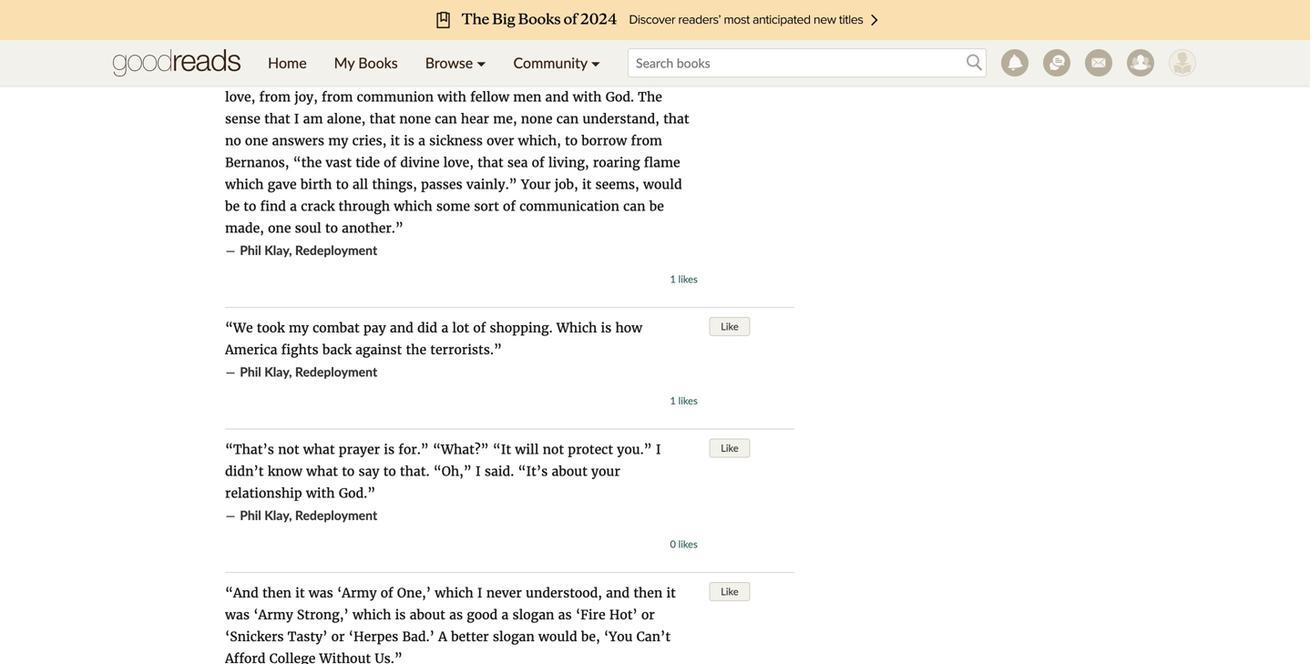 Task type: locate. For each thing, give the bounding box(es) containing it.
redeployment link down back
[[295, 364, 377, 380]]

menu
[[254, 40, 614, 86]]

as
[[449, 607, 463, 623], [558, 607, 572, 623]]

what up with
[[306, 463, 338, 480]]

3 redeployment link from the top
[[295, 508, 377, 523]]

'army
[[337, 585, 377, 601], [254, 607, 293, 623]]

0 horizontal spatial then
[[262, 585, 292, 601]]

not up know
[[278, 442, 299, 458]]

▾ inside 'dropdown button'
[[477, 54, 486, 72]]

1 it from the left
[[295, 585, 305, 601]]

it up the 'can't'
[[667, 585, 676, 601]]

3 klay, from the top
[[264, 508, 292, 523]]

2 1 likes link from the top
[[670, 395, 698, 407]]

0 horizontal spatial or
[[331, 629, 345, 645]]

'herpes
[[349, 629, 398, 645]]

0 vertical spatial ―
[[225, 242, 236, 259]]

'army up strong,' on the bottom of page
[[337, 585, 377, 601]]

0 vertical spatial phil
[[240, 242, 261, 258]]

0 vertical spatial which
[[435, 585, 474, 601]]

without
[[319, 651, 371, 664]]

not
[[278, 442, 299, 458], [543, 442, 564, 458]]

3 likes from the top
[[679, 538, 698, 550]]

it
[[295, 585, 305, 601], [667, 585, 676, 601]]

0 horizontal spatial as
[[449, 607, 463, 623]]

2 vertical spatial like
[[721, 586, 739, 598]]

1 vertical spatial redeployment link
[[295, 364, 377, 380]]

0 horizontal spatial not
[[278, 442, 299, 458]]

a inside "we took my combat pay and did a lot of shopping. which is how america fights back against the terrorists." ― phil klay, redeployment
[[441, 320, 449, 336]]

then right the ""and"
[[262, 585, 292, 601]]

1 for "we took my combat pay and did a lot of shopping. which is how america fights back against the terrorists."
[[670, 395, 676, 407]]

like
[[721, 320, 739, 333], [721, 442, 739, 454], [721, 586, 739, 598]]

1 klay, from the top
[[264, 242, 292, 258]]

1 vertical spatial ―
[[225, 364, 236, 380]]

i right you."
[[656, 442, 661, 458]]

1 1 likes from the top
[[670, 273, 698, 285]]

2 klay, from the top
[[264, 364, 292, 380]]

redeployment link for prayer
[[295, 508, 377, 523]]

a left lot
[[441, 320, 449, 336]]

to left say
[[342, 463, 355, 480]]

1 horizontal spatial it
[[667, 585, 676, 601]]

3 redeployment from the top
[[295, 508, 377, 523]]

"we took my combat pay and did a lot of shopping. which is how america fights back against the terrorists." ― phil klay, redeployment
[[225, 320, 643, 380]]

2 ― from the top
[[225, 364, 236, 380]]

was down the ""and"
[[225, 607, 250, 623]]

inbox image
[[1085, 49, 1113, 77]]

'army up 'snickers
[[254, 607, 293, 623]]

redeployment link for combat
[[295, 364, 377, 380]]

phil down relationship
[[240, 508, 261, 523]]

a down never
[[502, 607, 509, 623]]

is
[[601, 320, 612, 336], [384, 442, 395, 458], [395, 607, 406, 623]]

1 vertical spatial of
[[381, 585, 393, 601]]

― down america
[[225, 364, 236, 380]]

redeployment
[[295, 242, 377, 258], [295, 364, 377, 380], [295, 508, 377, 523]]

as down "understood,"
[[558, 607, 572, 623]]

1 likes link
[[670, 273, 698, 285], [670, 395, 698, 407]]

2 vertical spatial likes
[[679, 538, 698, 550]]

0 horizontal spatial about
[[410, 607, 446, 623]]

is left for."
[[384, 442, 395, 458]]

1 likes link for ―
[[670, 273, 698, 285]]

1 horizontal spatial to
[[383, 463, 396, 480]]

1 vertical spatial redeployment
[[295, 364, 377, 380]]

0 vertical spatial slogan
[[513, 607, 554, 623]]

1
[[670, 273, 676, 285], [670, 395, 676, 407]]

is inside "we took my combat pay and did a lot of shopping. which is how america fights back against the terrorists." ― phil klay, redeployment
[[601, 320, 612, 336]]

▾ inside popup button
[[591, 54, 601, 72]]

1 horizontal spatial ▾
[[591, 54, 601, 72]]

2 phil from the top
[[240, 364, 261, 380]]

2 likes from the top
[[679, 395, 698, 407]]

to
[[342, 463, 355, 480], [383, 463, 396, 480]]

a inside "and then it was 'army of one,' which i never understood, and then it was 'army strong,' which is about as good a slogan as 'fire hot' or 'snickers tasty' or 'herpes bad.' a better slogan would be, 'you can't afford college without us."
[[502, 607, 509, 623]]

1 vertical spatial 'army
[[254, 607, 293, 623]]

1 like from the top
[[721, 320, 739, 333]]

1 likes from the top
[[679, 273, 698, 285]]

1 horizontal spatial about
[[552, 463, 588, 480]]

books
[[358, 54, 398, 72]]

1 vertical spatial a
[[502, 607, 509, 623]]

Search for books to add to your shelves search field
[[628, 48, 987, 77]]

klay, down relationship
[[264, 508, 292, 523]]

"it
[[493, 442, 511, 458]]

then
[[262, 585, 292, 601], [634, 585, 663, 601]]

0 horizontal spatial 'army
[[254, 607, 293, 623]]

browse ▾ button
[[412, 40, 500, 86]]

0 horizontal spatial and
[[390, 320, 414, 336]]

like link
[[709, 317, 751, 336], [709, 439, 751, 458], [709, 582, 751, 601]]

strong,'
[[297, 607, 349, 623]]

and up hot'
[[606, 585, 630, 601]]

hot'
[[609, 607, 638, 623]]

0 vertical spatial a
[[441, 320, 449, 336]]

a
[[439, 629, 447, 645]]

3 ― from the top
[[225, 508, 236, 524]]

0 vertical spatial about
[[552, 463, 588, 480]]

about down protect
[[552, 463, 588, 480]]

2 like from the top
[[721, 442, 739, 454]]

for."
[[399, 442, 429, 458]]

2 vertical spatial redeployment
[[295, 508, 377, 523]]

― inside "that's not what prayer is for." "what?" "it will not protect you." i didn't know what to say to that. "oh," i said. "it's about your relationship with god." ― phil klay, redeployment
[[225, 508, 236, 524]]

▾ for browse ▾
[[477, 54, 486, 72]]

1 likes for ―
[[670, 273, 698, 285]]

i
[[656, 442, 661, 458], [476, 463, 481, 480], [477, 585, 483, 601]]

1 ▾ from the left
[[477, 54, 486, 72]]

0 vertical spatial 1 likes
[[670, 273, 698, 285]]

0 horizontal spatial ▾
[[477, 54, 486, 72]]

your
[[591, 463, 620, 480]]

1 horizontal spatial which
[[435, 585, 474, 601]]

1 horizontal spatial of
[[473, 320, 486, 336]]

america
[[225, 342, 277, 358]]

i left said.
[[476, 463, 481, 480]]

which up good
[[435, 585, 474, 601]]

1 horizontal spatial and
[[606, 585, 630, 601]]

about
[[552, 463, 588, 480], [410, 607, 446, 623]]

1 to from the left
[[342, 463, 355, 480]]

0 horizontal spatial of
[[381, 585, 393, 601]]

0 vertical spatial like
[[721, 320, 739, 333]]

1 vertical spatial and
[[606, 585, 630, 601]]

1 like link from the top
[[709, 317, 751, 336]]

not right 'will'
[[543, 442, 564, 458]]

klay, down fights
[[264, 364, 292, 380]]

"what?"
[[433, 442, 489, 458]]

phil inside "that's not what prayer is for." "what?" "it will not protect you." i didn't know what to say to that. "oh," i said. "it's about your relationship with god." ― phil klay, redeployment
[[240, 508, 261, 523]]

1 1 likes link from the top
[[670, 273, 698, 285]]

of left "one,'"
[[381, 585, 393, 601]]

0 vertical spatial and
[[390, 320, 414, 336]]

2 1 likes from the top
[[670, 395, 698, 407]]

slogan
[[513, 607, 554, 623], [493, 629, 535, 645]]

and
[[390, 320, 414, 336], [606, 585, 630, 601]]

3 like link from the top
[[709, 582, 751, 601]]

redeployment down back
[[295, 364, 377, 380]]

0 vertical spatial i
[[656, 442, 661, 458]]

1 vertical spatial klay,
[[264, 364, 292, 380]]

afford
[[225, 651, 266, 664]]

redeployment up combat
[[295, 242, 377, 258]]

1 vertical spatial 1 likes
[[670, 395, 698, 407]]

a
[[441, 320, 449, 336], [502, 607, 509, 623]]

0 vertical spatial likes
[[679, 273, 698, 285]]

1 horizontal spatial was
[[309, 585, 333, 601]]

2 vertical spatial redeployment link
[[295, 508, 377, 523]]

likes
[[679, 273, 698, 285], [679, 395, 698, 407], [679, 538, 698, 550]]

of
[[473, 320, 486, 336], [381, 585, 393, 601]]

0 vertical spatial is
[[601, 320, 612, 336]]

as up better
[[449, 607, 463, 623]]

phil down america
[[240, 364, 261, 380]]

prayer
[[339, 442, 380, 458]]

1 vertical spatial like
[[721, 442, 739, 454]]

0 vertical spatial redeployment
[[295, 242, 377, 258]]

didn't
[[225, 463, 264, 480]]

phil
[[240, 242, 261, 258], [240, 364, 261, 380], [240, 508, 261, 523]]

phil up "we
[[240, 242, 261, 258]]

redeployment link down with
[[295, 508, 377, 523]]

is down "one,'"
[[395, 607, 406, 623]]

klay, up took on the left of page
[[264, 242, 292, 258]]

2 redeployment from the top
[[295, 364, 377, 380]]

0 horizontal spatial it
[[295, 585, 305, 601]]

my books
[[334, 54, 398, 72]]

3 phil from the top
[[240, 508, 261, 523]]

1 horizontal spatial not
[[543, 442, 564, 458]]

―
[[225, 242, 236, 259], [225, 364, 236, 380], [225, 508, 236, 524]]

0 vertical spatial klay,
[[264, 242, 292, 258]]

― phil klay, redeployment
[[225, 242, 377, 259]]

or up the without
[[331, 629, 345, 645]]

1 vertical spatial which
[[353, 607, 391, 623]]

0 likes link
[[670, 538, 698, 550]]

good
[[467, 607, 498, 623]]

0 vertical spatial like link
[[709, 317, 751, 336]]

about up bad.'
[[410, 607, 446, 623]]

2 it from the left
[[667, 585, 676, 601]]

which up 'herpes
[[353, 607, 391, 623]]

community
[[514, 54, 588, 72]]

1 vertical spatial likes
[[679, 395, 698, 407]]

community ▾ button
[[500, 40, 614, 86]]

― up "we
[[225, 242, 236, 259]]

1 horizontal spatial then
[[634, 585, 663, 601]]

lot
[[452, 320, 469, 336]]

slogan up would
[[513, 607, 554, 623]]

against
[[355, 342, 402, 358]]

1 likes
[[670, 273, 698, 285], [670, 395, 698, 407]]

will
[[515, 442, 539, 458]]

which
[[435, 585, 474, 601], [353, 607, 391, 623]]

2 vertical spatial like link
[[709, 582, 751, 601]]

0 vertical spatial redeployment link
[[295, 242, 377, 258]]

1 horizontal spatial a
[[502, 607, 509, 623]]

of right lot
[[473, 320, 486, 336]]

2 redeployment link from the top
[[295, 364, 377, 380]]

1 horizontal spatial as
[[558, 607, 572, 623]]

is left how
[[601, 320, 612, 336]]

2 1 from the top
[[670, 395, 676, 407]]

0 horizontal spatial to
[[342, 463, 355, 480]]

2 vertical spatial klay,
[[264, 508, 292, 523]]

1 vertical spatial 1 likes link
[[670, 395, 698, 407]]

2 like link from the top
[[709, 439, 751, 458]]

1 as from the left
[[449, 607, 463, 623]]

― inside "we took my combat pay and did a lot of shopping. which is how america fights back against the terrorists." ― phil klay, redeployment
[[225, 364, 236, 380]]

was up strong,' on the bottom of page
[[309, 585, 333, 601]]

what left the prayer
[[303, 442, 335, 458]]

of inside "we took my combat pay and did a lot of shopping. which is how america fights back against the terrorists." ― phil klay, redeployment
[[473, 320, 486, 336]]

klay,
[[264, 242, 292, 258], [264, 364, 292, 380], [264, 508, 292, 523]]

then up hot'
[[634, 585, 663, 601]]

― down relationship
[[225, 508, 236, 524]]

or
[[642, 607, 655, 623], [331, 629, 345, 645]]

2 vertical spatial phil
[[240, 508, 261, 523]]

1 vertical spatial phil
[[240, 364, 261, 380]]

it up strong,' on the bottom of page
[[295, 585, 305, 601]]

and left did
[[390, 320, 414, 336]]

did
[[417, 320, 438, 336]]

how
[[616, 320, 643, 336]]

1 vertical spatial or
[[331, 629, 345, 645]]

or up the 'can't'
[[642, 607, 655, 623]]

1 phil from the top
[[240, 242, 261, 258]]

▾ right browse
[[477, 54, 486, 72]]

0 vertical spatial or
[[642, 607, 655, 623]]

my
[[289, 320, 309, 336]]

what
[[303, 442, 335, 458], [306, 463, 338, 480]]

was
[[309, 585, 333, 601], [225, 607, 250, 623]]

2 vertical spatial is
[[395, 607, 406, 623]]

2 ▾ from the left
[[591, 54, 601, 72]]

▾
[[477, 54, 486, 72], [591, 54, 601, 72]]

0 vertical spatial 1 likes link
[[670, 273, 698, 285]]

klay, inside ― phil klay, redeployment
[[264, 242, 292, 258]]

▾ right community
[[591, 54, 601, 72]]

relationship
[[225, 485, 302, 502]]

redeployment link
[[295, 242, 377, 258], [295, 364, 377, 380], [295, 508, 377, 523]]

2 vertical spatial ―
[[225, 508, 236, 524]]

1 1 from the top
[[670, 273, 676, 285]]

1 horizontal spatial or
[[642, 607, 655, 623]]

0 vertical spatial of
[[473, 320, 486, 336]]

0 horizontal spatial was
[[225, 607, 250, 623]]

slogan down good
[[493, 629, 535, 645]]

browse ▾
[[425, 54, 486, 72]]

my group discussions image
[[1043, 49, 1071, 77]]

redeployment link up combat
[[295, 242, 377, 258]]

i up good
[[477, 585, 483, 601]]

1 for ―
[[670, 273, 676, 285]]

"that's not what prayer is for." "what?" "it will not protect you." i didn't know what to say to that. "oh," i said. "it's about your relationship with god." ― phil klay, redeployment
[[225, 442, 661, 524]]

0 vertical spatial what
[[303, 442, 335, 458]]

1 vertical spatial like link
[[709, 439, 751, 458]]

said.
[[485, 463, 514, 480]]

know
[[268, 463, 303, 480]]

with
[[306, 485, 335, 502]]

to right say
[[383, 463, 396, 480]]

2 vertical spatial i
[[477, 585, 483, 601]]

my books link
[[320, 40, 412, 86]]

redeployment down with
[[295, 508, 377, 523]]

0 vertical spatial 'army
[[337, 585, 377, 601]]

"oh,"
[[434, 463, 472, 480]]

about inside "that's not what prayer is for." "what?" "it will not protect you." i didn't know what to say to that. "oh," i said. "it's about your relationship with god." ― phil klay, redeployment
[[552, 463, 588, 480]]

0 vertical spatial 1
[[670, 273, 676, 285]]

1 vertical spatial 1
[[670, 395, 676, 407]]

the
[[406, 342, 427, 358]]

1 vertical spatial is
[[384, 442, 395, 458]]

3 like from the top
[[721, 586, 739, 598]]

0 horizontal spatial a
[[441, 320, 449, 336]]

1 redeployment from the top
[[295, 242, 377, 258]]

1 vertical spatial about
[[410, 607, 446, 623]]



Task type: vqa. For each thing, say whether or not it's contained in the screenshot.
1st to from left
yes



Task type: describe. For each thing, give the bounding box(es) containing it.
redeployment inside ― phil klay, redeployment
[[295, 242, 377, 258]]

1 likes link for "we took my combat pay and did a lot of shopping. which is how america fights back against the terrorists."
[[670, 395, 698, 407]]

you."
[[617, 442, 652, 458]]

browse
[[425, 54, 473, 72]]

pay
[[364, 320, 386, 336]]

0 vertical spatial was
[[309, 585, 333, 601]]

Search books text field
[[628, 48, 987, 77]]

terrorists."
[[430, 342, 502, 358]]

understood,
[[526, 585, 602, 601]]

home
[[268, 54, 307, 72]]

redeployment inside "that's not what prayer is for." "what?" "it will not protect you." i didn't know what to say to that. "oh," i said. "it's about your relationship with god." ― phil klay, redeployment
[[295, 508, 377, 523]]

0
[[670, 538, 676, 550]]

say
[[359, 463, 380, 480]]

2 then from the left
[[634, 585, 663, 601]]

'snickers
[[225, 629, 284, 645]]

'fire
[[576, 607, 606, 623]]

about inside "and then it was 'army of one,' which i never understood, and then it was 'army strong,' which is about as good a slogan as 'fire hot' or 'snickers tasty' or 'herpes bad.' a better slogan would be, 'you can't afford college without us."
[[410, 607, 446, 623]]

back
[[323, 342, 352, 358]]

phil inside "we took my combat pay and did a lot of shopping. which is how america fights back against the terrorists." ― phil klay, redeployment
[[240, 364, 261, 380]]

▾ for community ▾
[[591, 54, 601, 72]]

that.
[[400, 463, 430, 480]]

menu containing home
[[254, 40, 614, 86]]

1 then from the left
[[262, 585, 292, 601]]

"and then it was 'army of one,' which i never understood, and then it was 'army strong,' which is about as good a slogan as 'fire hot' or 'snickers tasty' or 'herpes bad.' a better slogan would be, 'you can't afford college without us."
[[225, 585, 676, 664]]

community ▾
[[514, 54, 601, 72]]

sam green image
[[1169, 49, 1197, 77]]

bad.'
[[402, 629, 435, 645]]

shopping.
[[490, 320, 553, 336]]

is inside "and then it was 'army of one,' which i never understood, and then it was 'army strong,' which is about as good a slogan as 'fire hot' or 'snickers tasty' or 'herpes bad.' a better slogan would be, 'you can't afford college without us."
[[395, 607, 406, 623]]

better
[[451, 629, 489, 645]]

and inside "we took my combat pay and did a lot of shopping. which is how america fights back against the terrorists." ― phil klay, redeployment
[[390, 320, 414, 336]]

never
[[486, 585, 522, 601]]

protect
[[568, 442, 613, 458]]

1 horizontal spatial 'army
[[337, 585, 377, 601]]

1 vertical spatial what
[[306, 463, 338, 480]]

0 likes
[[670, 538, 698, 550]]

1 vertical spatial was
[[225, 607, 250, 623]]

tasty'
[[288, 629, 328, 645]]

1 vertical spatial slogan
[[493, 629, 535, 645]]

one,'
[[397, 585, 431, 601]]

redeployment inside "we took my combat pay and did a lot of shopping. which is how america fights back against the terrorists." ― phil klay, redeployment
[[295, 364, 377, 380]]

1 redeployment link from the top
[[295, 242, 377, 258]]

likes for i
[[679, 538, 698, 550]]

my
[[334, 54, 355, 72]]

'you
[[604, 629, 633, 645]]

fights
[[281, 342, 319, 358]]

combat
[[313, 320, 360, 336]]

phil inside ― phil klay, redeployment
[[240, 242, 261, 258]]

like for "that's not what prayer is for." "what?" "it will not protect you." i didn't know what to say to that. "oh," i said. "it's about your relationship with god."
[[721, 442, 739, 454]]

college
[[269, 651, 316, 664]]

be,
[[581, 629, 600, 645]]

is inside "that's not what prayer is for." "what?" "it will not protect you." i didn't know what to say to that. "oh," i said. "it's about your relationship with god." ― phil klay, redeployment
[[384, 442, 395, 458]]

2 as from the left
[[558, 607, 572, 623]]

2 to from the left
[[383, 463, 396, 480]]

like link for "that's not what prayer is for." "what?" "it will not protect you." i didn't know what to say to that. "oh," i said. "it's about your relationship with god."
[[709, 439, 751, 458]]

0 horizontal spatial which
[[353, 607, 391, 623]]

us."
[[375, 651, 403, 664]]

"we
[[225, 320, 253, 336]]

likes for is
[[679, 395, 698, 407]]

home link
[[254, 40, 320, 86]]

1 not from the left
[[278, 442, 299, 458]]

i inside "and then it was 'army of one,' which i never understood, and then it was 'army strong,' which is about as good a slogan as 'fire hot' or 'snickers tasty' or 'herpes bad.' a better slogan would be, 'you can't afford college without us."
[[477, 585, 483, 601]]

would
[[539, 629, 578, 645]]

klay, inside "that's not what prayer is for." "what?" "it will not protect you." i didn't know what to say to that. "oh," i said. "it's about your relationship with god." ― phil klay, redeployment
[[264, 508, 292, 523]]

god."
[[339, 485, 376, 502]]

like for "we took my combat pay and did a lot of shopping. which is how america fights back against the terrorists."
[[721, 320, 739, 333]]

like link for "we took my combat pay and did a lot of shopping. which is how america fights back against the terrorists."
[[709, 317, 751, 336]]

can't
[[637, 629, 671, 645]]

"and
[[225, 585, 259, 601]]

"it's
[[518, 463, 548, 480]]

1 likes for "we took my combat pay and did a lot of shopping. which is how america fights back against the terrorists."
[[670, 395, 698, 407]]

of inside "and then it was 'army of one,' which i never understood, and then it was 'army strong,' which is about as good a slogan as 'fire hot' or 'snickers tasty' or 'herpes bad.' a better slogan would be, 'you can't afford college without us."
[[381, 585, 393, 601]]

"that's
[[225, 442, 274, 458]]

klay, inside "we took my combat pay and did a lot of shopping. which is how america fights back against the terrorists." ― phil klay, redeployment
[[264, 364, 292, 380]]

and inside "and then it was 'army of one,' which i never understood, and then it was 'army strong,' which is about as good a slogan as 'fire hot' or 'snickers tasty' or 'herpes bad.' a better slogan would be, 'you can't afford college without us."
[[606, 585, 630, 601]]

took
[[257, 320, 285, 336]]

which
[[557, 320, 597, 336]]

1 vertical spatial i
[[476, 463, 481, 480]]

notifications image
[[1002, 49, 1029, 77]]

1 ― from the top
[[225, 242, 236, 259]]

2 not from the left
[[543, 442, 564, 458]]

friend requests image
[[1127, 49, 1155, 77]]



